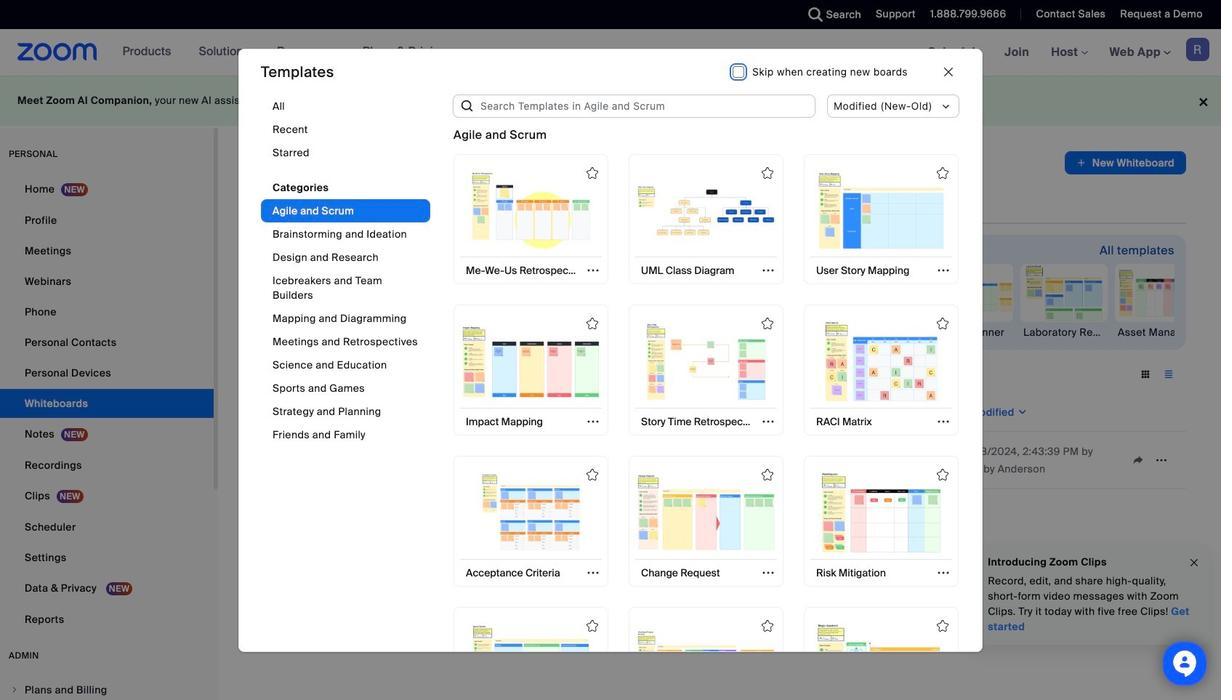 Task type: vqa. For each thing, say whether or not it's contained in the screenshot.
GRID MODE, NOT SELECTED icon
yes



Task type: locate. For each thing, give the bounding box(es) containing it.
banner
[[0, 29, 1221, 76]]

laboratory report element
[[1021, 325, 1108, 339]]

footer
[[0, 76, 1221, 126]]

card for template me-we-us retrospective element
[[454, 154, 608, 284]]

add to starred image inside card for template story time retrospective element
[[762, 318, 773, 330]]

thumbnail for uml class diagram image
[[637, 170, 775, 251]]

digital marketing canvas element
[[548, 325, 635, 339]]

1 vertical spatial close image
[[1189, 554, 1200, 571]]

card for template uml class diagram element
[[629, 154, 784, 284]]

thumbnail for raci matrix image
[[812, 321, 950, 402]]

add to starred image for thumbnail for change request
[[762, 469, 773, 480]]

cell
[[256, 455, 268, 467], [824, 457, 965, 463]]

close image
[[944, 67, 953, 76], [1189, 554, 1200, 571]]

weekly schedule element
[[737, 325, 824, 339]]

add to starred image inside card for template risk mitigation element
[[937, 469, 949, 480]]

add to starred image inside card for template change request element
[[762, 469, 773, 480]]

1 horizontal spatial close image
[[1189, 554, 1200, 571]]

thumbnail for sprint review image
[[462, 623, 600, 700]]

grid mode, not selected image
[[1134, 368, 1157, 381]]

thumbnail for magic quadrant image
[[812, 623, 950, 700]]

card for template impact mapping element
[[454, 305, 608, 435]]

add to starred image
[[587, 167, 598, 179], [762, 167, 773, 179], [937, 167, 949, 179], [937, 469, 949, 480], [587, 620, 598, 631], [937, 620, 949, 631]]

Search text field
[[259, 363, 382, 386]]

fun fact element
[[359, 325, 446, 339]]

card for template story time retrospective element
[[629, 305, 784, 435]]

add to starred image inside 'card for template uml class diagram' element
[[762, 167, 773, 179]]

status
[[454, 126, 547, 144]]

add to starred image inside card for template raci matrix element
[[937, 318, 949, 330]]

thumbnail for prioritized product backlog image
[[637, 623, 775, 700]]

thumbnail for story time retrospective image
[[637, 321, 775, 402]]

add to starred image
[[587, 318, 598, 330], [762, 318, 773, 330], [937, 318, 949, 330], [587, 469, 598, 480], [762, 469, 773, 480], [762, 620, 773, 631]]

add to starred image inside card for template sprint review element
[[587, 620, 598, 631]]

categories element
[[261, 94, 430, 461]]

add to starred image inside card for template user story mapping element
[[937, 167, 949, 179]]

add to starred image for thumbnail for raci matrix
[[937, 318, 949, 330]]

0 horizontal spatial cell
[[256, 455, 268, 467]]

add to starred image inside card for template acceptance criteria element
[[587, 469, 598, 480]]

add to starred image inside card for template me-we-us retrospective element
[[587, 167, 598, 179]]

add to starred image inside card for template impact mapping element
[[587, 318, 598, 330]]

me-we-us retrospective element
[[265, 325, 352, 339]]

add to starred image for 'thumbnail for uml class diagram'
[[762, 167, 773, 179]]

card for template acceptance criteria element
[[454, 456, 608, 586]]

meetings navigation
[[917, 29, 1221, 76]]

Search Templates in Agile and Scrum text field
[[475, 94, 816, 117]]

0 horizontal spatial close image
[[944, 67, 953, 76]]

application
[[1065, 151, 1186, 174], [253, 393, 1186, 489], [587, 449, 678, 471]]



Task type: describe. For each thing, give the bounding box(es) containing it.
add to starred image for the thumbnail for story time retrospective
[[762, 318, 773, 330]]

card for template magic quadrant element
[[804, 607, 959, 700]]

thumbnail for impact mapping image
[[462, 321, 600, 402]]

add to starred image for thumbnail for risk mitigation
[[937, 469, 949, 480]]

add to starred image for thumbnail for user story mapping
[[937, 167, 949, 179]]

add to starred image inside card for template magic quadrant element
[[937, 620, 949, 631]]

0 vertical spatial close image
[[944, 67, 953, 76]]

learning experience canvas element
[[454, 325, 541, 339]]

thumbnail for user story mapping image
[[812, 170, 950, 251]]

add to starred image inside "card for template prioritized product backlog" element
[[762, 620, 773, 631]]

personal menu menu
[[0, 174, 214, 635]]

asset management element
[[1115, 325, 1202, 339]]

card for template prioritized product backlog element
[[629, 607, 784, 700]]

tabs of all whiteboard page tab list
[[253, 186, 888, 224]]

card for template change request element
[[629, 456, 784, 586]]

product information navigation
[[112, 29, 459, 76]]

1 horizontal spatial cell
[[824, 457, 965, 463]]

list mode, selected image
[[1157, 368, 1181, 381]]

add to starred image for thumbnail for me-we-us retrospective on the left top of the page
[[587, 167, 598, 179]]

thumbnail for me-we-us retrospective image
[[462, 170, 600, 251]]

add to starred image for thumbnail for acceptance criteria
[[587, 469, 598, 480]]

thumbnail for acceptance criteria image
[[462, 472, 600, 553]]

card for template raci matrix element
[[804, 305, 959, 435]]

weekly planner element
[[926, 325, 1013, 339]]

uml class diagram element
[[643, 325, 730, 339]]

card for template sprint review element
[[454, 607, 608, 700]]

card for template risk mitigation element
[[804, 456, 959, 586]]

show and tell with a twist element
[[832, 325, 919, 339]]

add to starred image for 'thumbnail for impact mapping'
[[587, 318, 598, 330]]

thumbnail for change request image
[[637, 472, 775, 553]]

thumbnail for risk mitigation image
[[812, 472, 950, 553]]

card for template user story mapping element
[[804, 154, 959, 284]]



